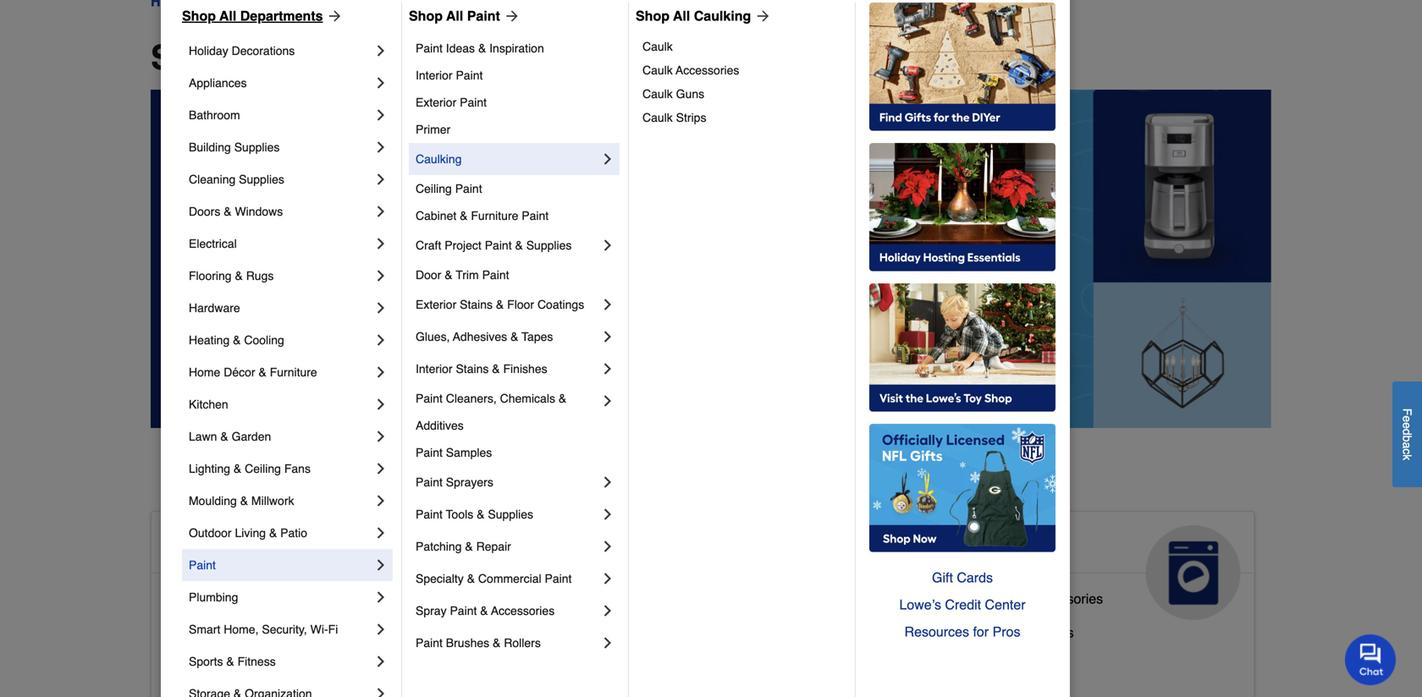 Task type: locate. For each thing, give the bounding box(es) containing it.
chevron right image for patching & repair
[[599, 538, 616, 555]]

4 caulk from the top
[[643, 111, 673, 124]]

all up ideas
[[446, 8, 463, 24]]

bathroom up the smart home, security, wi-fi
[[234, 591, 292, 607]]

samples
[[446, 446, 492, 460]]

kitchen link
[[189, 389, 373, 421]]

1 vertical spatial home
[[296, 532, 361, 560]]

cooling
[[244, 334, 284, 347]]

accessories up chillers
[[1031, 591, 1103, 607]]

caulk strips link
[[643, 106, 843, 130]]

project
[[445, 239, 482, 252]]

0 vertical spatial furniture
[[471, 209, 518, 223]]

paint inside 'link'
[[460, 96, 487, 109]]

1 arrow right image from the left
[[500, 8, 521, 25]]

& right ideas
[[478, 41, 486, 55]]

accessible up smart
[[165, 591, 230, 607]]

supplies up cleaning supplies
[[234, 141, 280, 154]]

& up door & trim paint link
[[515, 239, 523, 252]]

home,
[[224, 623, 259, 637]]

wine
[[994, 625, 1025, 641]]

1 horizontal spatial pet
[[652, 532, 689, 560]]

accessible home
[[165, 532, 361, 560]]

spray paint & accessories link
[[416, 595, 599, 627]]

tapes
[[522, 330, 553, 344]]

2 shop from the left
[[409, 8, 443, 24]]

exterior inside 'link'
[[416, 96, 457, 109]]

1 accessible from the top
[[165, 532, 289, 560]]

stains down trim
[[460, 298, 493, 312]]

1 vertical spatial exterior
[[416, 298, 457, 312]]

3 caulk from the top
[[643, 87, 673, 101]]

paint down the "spray"
[[416, 637, 443, 650]]

supplies down "cabinet & furniture paint" link
[[526, 239, 572, 252]]

exterior up primer
[[416, 96, 457, 109]]

exterior
[[416, 96, 457, 109], [416, 298, 457, 312]]

interior down glues,
[[416, 362, 453, 376]]

ideas
[[446, 41, 475, 55]]

shop up holiday
[[182, 8, 216, 24]]

stains up cleaners,
[[456, 362, 489, 376]]

departments up exterior paint
[[296, 38, 503, 77]]

0 vertical spatial interior
[[416, 69, 453, 82]]

supplies for livestock supplies
[[603, 618, 655, 634]]

chevron right image for heating & cooling
[[373, 332, 389, 349]]

1 vertical spatial caulking
[[416, 152, 462, 166]]

paint down ceiling paint link
[[522, 209, 549, 223]]

caulk guns
[[643, 87, 704, 101]]

& right chemicals
[[559, 392, 567, 406]]

animal & pet care image
[[769, 526, 864, 620]]

paint left ideas
[[416, 41, 443, 55]]

all up caulk accessories
[[673, 8, 690, 24]]

lowe's credit center
[[899, 597, 1026, 613]]

tools
[[446, 508, 473, 522]]

1 horizontal spatial caulking
[[694, 8, 751, 24]]

3 accessible from the top
[[165, 625, 230, 641]]

caulk for caulk strips
[[643, 111, 673, 124]]

all for departments
[[219, 8, 236, 24]]

3 shop from the left
[[636, 8, 670, 24]]

beds,
[[566, 652, 601, 668]]

arrow right image up paint ideas & inspiration link
[[500, 8, 521, 25]]

arrow right image up caulk link at top
[[751, 8, 772, 25]]

2 caulk from the top
[[643, 63, 673, 77]]

interior stains & finishes link
[[416, 353, 599, 385]]

1 horizontal spatial appliances
[[920, 532, 1046, 560]]

all for caulking
[[673, 8, 690, 24]]

interior
[[416, 69, 453, 82], [416, 362, 453, 376]]

1 horizontal spatial arrow right image
[[751, 8, 772, 25]]

accessible for accessible bedroom
[[165, 625, 230, 641]]

2 exterior from the top
[[416, 298, 457, 312]]

caulking up caulk link at top
[[694, 8, 751, 24]]

accessible bedroom
[[165, 625, 289, 641]]

door
[[416, 268, 441, 282]]

& left floor
[[496, 298, 504, 312]]

shop for shop all departments
[[182, 8, 216, 24]]

pet
[[652, 532, 689, 560], [542, 652, 563, 668]]

2 horizontal spatial accessories
[[1031, 591, 1103, 607]]

caulking inside 'link'
[[694, 8, 751, 24]]

patching
[[416, 540, 462, 554]]

appliances down holiday
[[189, 76, 247, 90]]

bathroom inside bathroom "link"
[[189, 108, 240, 122]]

building supplies
[[189, 141, 280, 154]]

shop
[[151, 38, 235, 77]]

all for paint
[[446, 8, 463, 24]]

paint right the "spray"
[[450, 604, 477, 618]]

all
[[219, 8, 236, 24], [446, 8, 463, 24], [673, 8, 690, 24], [244, 38, 287, 77]]

ceiling
[[416, 182, 452, 196], [245, 462, 281, 476]]

ceiling up "cabinet"
[[416, 182, 452, 196]]

a
[[1401, 442, 1414, 449]]

windows
[[235, 205, 283, 218]]

2 accessible from the top
[[165, 591, 230, 607]]

hardware
[[189, 301, 240, 315]]

2 horizontal spatial shop
[[636, 8, 670, 24]]

chevron right image for exterior stains & floor coatings
[[599, 296, 616, 313]]

0 vertical spatial bathroom
[[189, 108, 240, 122]]

accessories up guns
[[676, 63, 739, 77]]

0 vertical spatial home
[[189, 366, 220, 379]]

& right animal
[[628, 532, 645, 560]]

caulk up caulk accessories
[[643, 40, 673, 53]]

chevron right image for smart home, security, wi-fi
[[373, 621, 389, 638]]

accessible down moulding
[[165, 532, 289, 560]]

& left cooling
[[233, 334, 241, 347]]

doors
[[189, 205, 220, 218]]

shop up paint ideas & inspiration
[[409, 8, 443, 24]]

all up holiday decorations
[[219, 8, 236, 24]]

livestock supplies link
[[542, 615, 655, 648]]

paint left tools
[[416, 508, 443, 522]]

2 horizontal spatial furniture
[[671, 652, 725, 668]]

1 shop from the left
[[182, 8, 216, 24]]

pet inside animal & pet care
[[652, 532, 689, 560]]

0 horizontal spatial appliances
[[189, 76, 247, 90]]

accessible
[[165, 532, 289, 560], [165, 591, 230, 607], [165, 625, 230, 641], [165, 659, 230, 675]]

chevron right image
[[373, 42, 389, 59], [373, 75, 389, 91], [373, 107, 389, 124], [373, 139, 389, 156], [373, 203, 389, 220], [599, 296, 616, 313], [373, 300, 389, 317], [599, 328, 616, 345], [373, 364, 389, 381], [373, 396, 389, 413], [373, 428, 389, 445], [373, 461, 389, 477], [599, 538, 616, 555], [373, 557, 389, 574], [599, 603, 616, 620], [373, 621, 389, 638], [373, 654, 389, 671]]

furniture up kitchen link
[[270, 366, 317, 379]]

exterior down door
[[416, 298, 457, 312]]

caulking down primer
[[416, 152, 462, 166]]

craft
[[416, 239, 441, 252]]

caulk down caulk guns
[[643, 111, 673, 124]]

accessible down smart
[[165, 659, 230, 675]]

bathroom
[[189, 108, 240, 122], [234, 591, 292, 607]]

entry
[[234, 659, 265, 675]]

0 horizontal spatial appliances link
[[189, 67, 373, 99]]

& up paint brushes & rollers
[[480, 604, 488, 618]]

appliances link up chillers
[[906, 512, 1254, 620]]

1 horizontal spatial appliances link
[[906, 512, 1254, 620]]

1 exterior from the top
[[416, 96, 457, 109]]

0 horizontal spatial pet
[[542, 652, 563, 668]]

1 vertical spatial stains
[[456, 362, 489, 376]]

1 caulk from the top
[[643, 40, 673, 53]]

1 vertical spatial furniture
[[270, 366, 317, 379]]

chevron right image for plumbing
[[373, 589, 389, 606]]

gift cards
[[932, 570, 993, 586]]

adhesives
[[453, 330, 507, 344]]

chevron right image
[[599, 151, 616, 168], [373, 171, 389, 188], [373, 235, 389, 252], [599, 237, 616, 254], [373, 268, 389, 284], [373, 332, 389, 349], [599, 361, 616, 378], [599, 393, 616, 410], [599, 474, 616, 491], [373, 493, 389, 510], [599, 506, 616, 523], [373, 525, 389, 542], [599, 571, 616, 588], [373, 589, 389, 606], [599, 635, 616, 652], [373, 686, 389, 698]]

e up b on the right bottom of the page
[[1401, 422, 1414, 429]]

fitness
[[238, 655, 276, 669]]

credit
[[945, 597, 981, 613]]

0 horizontal spatial accessories
[[491, 604, 555, 618]]

paint down interior paint
[[460, 96, 487, 109]]

care
[[542, 560, 595, 587]]

arrow right image
[[500, 8, 521, 25], [751, 8, 772, 25]]

& left tapes
[[511, 330, 518, 344]]

0 vertical spatial ceiling
[[416, 182, 452, 196]]

all inside 'link'
[[673, 8, 690, 24]]

supplies up windows at the left top
[[239, 173, 284, 186]]

& right lighting
[[234, 462, 242, 476]]

wi-
[[310, 623, 328, 637]]

chevron right image for home décor & furniture
[[373, 364, 389, 381]]

chevron right image for hardware
[[373, 300, 389, 317]]

appliances link down decorations
[[189, 67, 373, 99]]

appliance parts & accessories
[[920, 591, 1103, 607]]

shop inside 'link'
[[636, 8, 670, 24]]

rugs
[[246, 269, 274, 283]]

garden
[[232, 430, 271, 444]]

caulk up caulk strips
[[643, 87, 673, 101]]

exterior paint link
[[416, 89, 616, 116]]

0 vertical spatial pet
[[652, 532, 689, 560]]

& down accessible bedroom link at left bottom
[[226, 655, 234, 669]]

supplies for cleaning supplies
[[239, 173, 284, 186]]

d
[[1401, 429, 1414, 436]]

accessories up "rollers"
[[491, 604, 555, 618]]

chevron right image for lighting & ceiling fans
[[373, 461, 389, 477]]

furniture right houses,
[[671, 652, 725, 668]]

houses,
[[605, 652, 655, 668]]

chevron right image for flooring & rugs
[[373, 268, 389, 284]]

paint up additives at the left of page
[[416, 392, 443, 406]]

bathroom up building
[[189, 108, 240, 122]]

f
[[1401, 409, 1414, 416]]

arrow right image inside "shop all paint" link
[[500, 8, 521, 25]]

appliances
[[189, 76, 247, 90], [920, 532, 1046, 560]]

accessible entry & home link
[[165, 655, 318, 689]]

cleaning supplies link
[[189, 163, 373, 196]]

& right décor
[[259, 366, 267, 379]]

0 vertical spatial caulking
[[694, 8, 751, 24]]

0 vertical spatial departments
[[240, 8, 323, 24]]

departments up holiday decorations link
[[240, 8, 323, 24]]

beverage & wine chillers
[[920, 625, 1074, 641]]

chevron right image for moulding & millwork
[[373, 493, 389, 510]]

chevron right image for paint brushes & rollers
[[599, 635, 616, 652]]

accessible up sports
[[165, 625, 230, 641]]

& right doors
[[224, 205, 232, 218]]

arrow right image inside the shop all caulking 'link'
[[751, 8, 772, 25]]

0 vertical spatial appliances link
[[189, 67, 373, 99]]

4 accessible from the top
[[165, 659, 230, 675]]

caulk accessories
[[643, 63, 739, 77]]

&
[[478, 41, 486, 55], [224, 205, 232, 218], [460, 209, 468, 223], [515, 239, 523, 252], [445, 268, 453, 282], [235, 269, 243, 283], [496, 298, 504, 312], [511, 330, 518, 344], [233, 334, 241, 347], [492, 362, 500, 376], [259, 366, 267, 379], [559, 392, 567, 406], [220, 430, 228, 444], [234, 462, 242, 476], [240, 494, 248, 508], [477, 508, 485, 522], [269, 527, 277, 540], [628, 532, 645, 560], [465, 540, 473, 554], [467, 572, 475, 586], [1018, 591, 1027, 607], [480, 604, 488, 618], [981, 625, 990, 641], [493, 637, 501, 650], [658, 652, 667, 668], [226, 655, 234, 669], [269, 659, 278, 675]]

& right specialty
[[467, 572, 475, 586]]

cabinet & furniture paint link
[[416, 202, 616, 229]]

1 vertical spatial departments
[[296, 38, 503, 77]]

2 interior from the top
[[416, 362, 453, 376]]

pet inside pet beds, houses, & furniture link
[[542, 652, 563, 668]]

& right entry at the left of page
[[269, 659, 278, 675]]

lawn
[[189, 430, 217, 444]]

paint brushes & rollers
[[416, 637, 541, 650]]

e up the d
[[1401, 416, 1414, 422]]

accessible for accessible bathroom
[[165, 591, 230, 607]]

c
[[1401, 449, 1414, 455]]

accessible for accessible entry & home
[[165, 659, 230, 675]]

1 e from the top
[[1401, 416, 1414, 422]]

1 horizontal spatial ceiling
[[416, 182, 452, 196]]

appliances up cards
[[920, 532, 1046, 560]]

1 vertical spatial appliances
[[920, 532, 1046, 560]]

1 horizontal spatial shop
[[409, 8, 443, 24]]

1 vertical spatial interior
[[416, 362, 453, 376]]

arrow right image for shop all paint
[[500, 8, 521, 25]]

caulk up caulk guns
[[643, 63, 673, 77]]

moulding & millwork
[[189, 494, 294, 508]]

coatings
[[538, 298, 584, 312]]

1 vertical spatial ceiling
[[245, 462, 281, 476]]

paint
[[467, 8, 500, 24], [416, 41, 443, 55], [456, 69, 483, 82], [460, 96, 487, 109], [455, 182, 482, 196], [522, 209, 549, 223], [485, 239, 512, 252], [482, 268, 509, 282], [416, 392, 443, 406], [416, 446, 443, 460], [416, 476, 443, 489], [416, 508, 443, 522], [189, 559, 216, 572], [545, 572, 572, 586], [450, 604, 477, 618], [416, 637, 443, 650]]

chevron right image for spray paint & accessories
[[599, 603, 616, 620]]

plumbing
[[189, 591, 238, 604]]

1 horizontal spatial furniture
[[471, 209, 518, 223]]

heating & cooling
[[189, 334, 284, 347]]

supplies up houses,
[[603, 618, 655, 634]]

0 horizontal spatial arrow right image
[[500, 8, 521, 25]]

paint up paint ideas & inspiration
[[467, 8, 500, 24]]

chevron right image for holiday decorations
[[373, 42, 389, 59]]

paint tools & supplies link
[[416, 499, 599, 531]]

f e e d b a c k button
[[1393, 382, 1422, 487]]

brushes
[[446, 637, 489, 650]]

chevron right image for specialty & commercial paint
[[599, 571, 616, 588]]

living
[[235, 527, 266, 540]]

primer link
[[416, 116, 616, 143]]

exterior for exterior paint
[[416, 96, 457, 109]]

lighting
[[189, 462, 230, 476]]

1 vertical spatial bathroom
[[234, 591, 292, 607]]

2 arrow right image from the left
[[751, 8, 772, 25]]

lighting & ceiling fans
[[189, 462, 311, 476]]

interior up exterior paint
[[416, 69, 453, 82]]

ceiling up millwork
[[245, 462, 281, 476]]

pet beds, houses, & furniture
[[542, 652, 725, 668]]

0 vertical spatial exterior
[[416, 96, 457, 109]]

0 vertical spatial appliances
[[189, 76, 247, 90]]

0 vertical spatial stains
[[460, 298, 493, 312]]

shop up caulk accessories
[[636, 8, 670, 24]]

0 horizontal spatial shop
[[182, 8, 216, 24]]

& left 'pros'
[[981, 625, 990, 641]]

1 vertical spatial pet
[[542, 652, 563, 668]]

1 vertical spatial appliances link
[[906, 512, 1254, 620]]

1 interior from the top
[[416, 69, 453, 82]]

exterior stains & floor coatings link
[[416, 289, 599, 321]]

furniture up craft project paint & supplies
[[471, 209, 518, 223]]



Task type: vqa. For each thing, say whether or not it's contained in the screenshot.
the rightmost The Gift Cards 'LINK'
no



Task type: describe. For each thing, give the bounding box(es) containing it.
paint brushes & rollers link
[[416, 627, 599, 660]]

& right tools
[[477, 508, 485, 522]]

electrical
[[189, 237, 237, 251]]

paint samples link
[[416, 439, 616, 466]]

accessible bathroom link
[[165, 587, 292, 621]]

0 horizontal spatial furniture
[[270, 366, 317, 379]]

stains for exterior
[[460, 298, 493, 312]]

specialty & commercial paint
[[416, 572, 572, 586]]

departments for shop all departments
[[296, 38, 503, 77]]

heating & cooling link
[[189, 324, 373, 356]]

stains for interior
[[456, 362, 489, 376]]

chevron right image for cleaning supplies
[[373, 171, 389, 188]]

caulk for caulk accessories
[[643, 63, 673, 77]]

interior paint link
[[416, 62, 616, 89]]

chevron right image for appliances
[[373, 75, 389, 91]]

interior for interior paint
[[416, 69, 453, 82]]

& inside 'link'
[[981, 625, 990, 641]]

spray paint & accessories
[[416, 604, 555, 618]]

all down shop all departments link
[[244, 38, 287, 77]]

sports & fitness
[[189, 655, 276, 669]]

& left "rollers"
[[493, 637, 501, 650]]

& left trim
[[445, 268, 453, 282]]

appliances image
[[1146, 526, 1241, 620]]

caulk guns link
[[643, 82, 843, 106]]

caulking link
[[416, 143, 599, 175]]

2 vertical spatial furniture
[[671, 652, 725, 668]]

shop for shop all caulking
[[636, 8, 670, 24]]

gift
[[932, 570, 953, 586]]

& right the lawn
[[220, 430, 228, 444]]

accessories for spray paint & accessories
[[491, 604, 555, 618]]

fi
[[328, 623, 338, 637]]

cleaning supplies
[[189, 173, 284, 186]]

accessible bathroom
[[165, 591, 292, 607]]

lawn & garden
[[189, 430, 271, 444]]

visit the lowe's toy shop. image
[[869, 284, 1056, 412]]

millwork
[[251, 494, 294, 508]]

chevron right image for doors & windows
[[373, 203, 389, 220]]

chevron right image for lawn & garden
[[373, 428, 389, 445]]

chevron right image for glues, adhesives & tapes
[[599, 328, 616, 345]]

smart home, security, wi-fi
[[189, 623, 338, 637]]

chevron right image for electrical
[[373, 235, 389, 252]]

paint down cabinet & furniture paint
[[485, 239, 512, 252]]

chevron right image for interior stains & finishes
[[599, 361, 616, 378]]

ceiling paint link
[[416, 175, 616, 202]]

paint down ideas
[[456, 69, 483, 82]]

0 horizontal spatial caulking
[[416, 152, 462, 166]]

beverage & wine chillers link
[[920, 621, 1074, 655]]

exterior stains & floor coatings
[[416, 298, 584, 312]]

appliance parts & accessories link
[[920, 587, 1103, 621]]

accessories for appliance parts & accessories
[[1031, 591, 1103, 607]]

1 horizontal spatial accessories
[[676, 63, 739, 77]]

& inside animal & pet care
[[628, 532, 645, 560]]

accessible entry & home
[[165, 659, 318, 675]]

outdoor
[[189, 527, 232, 540]]

flooring & rugs link
[[189, 260, 373, 292]]

commercial
[[478, 572, 541, 586]]

arrow right image
[[323, 8, 343, 25]]

center
[[985, 597, 1026, 613]]

arrow right image for shop all caulking
[[751, 8, 772, 25]]

lowe's credit center link
[[869, 592, 1056, 619]]

accessible home image
[[392, 526, 486, 620]]

& left finishes
[[492, 362, 500, 376]]

door & trim paint link
[[416, 262, 616, 289]]

& left repair
[[465, 540, 473, 554]]

home décor & furniture
[[189, 366, 317, 379]]

caulk for caulk
[[643, 40, 673, 53]]

enjoy savings year-round. no matter what you're shopping for, find what you need at a great price. image
[[151, 90, 1272, 428]]

interior for interior stains & finishes
[[416, 362, 453, 376]]

paint up cabinet & furniture paint
[[455, 182, 482, 196]]

security,
[[262, 623, 307, 637]]

exterior for exterior stains & floor coatings
[[416, 298, 457, 312]]

shop all departments link
[[182, 6, 343, 26]]

f e e d b a c k
[[1401, 409, 1414, 461]]

chevron right image for sports & fitness
[[373, 654, 389, 671]]

& right houses,
[[658, 652, 667, 668]]

glues, adhesives & tapes
[[416, 330, 553, 344]]

paint down paint samples
[[416, 476, 443, 489]]

cabinet & furniture paint
[[416, 209, 549, 223]]

chevron right image for craft project paint & supplies
[[599, 237, 616, 254]]

resources for pros link
[[869, 619, 1056, 646]]

caulk for caulk guns
[[643, 87, 673, 101]]

heating
[[189, 334, 230, 347]]

chevron right image for caulking
[[599, 151, 616, 168]]

chevron right image for paint cleaners, chemicals & additives
[[599, 393, 616, 410]]

chevron right image for paint tools & supplies
[[599, 506, 616, 523]]

kitchen
[[189, 398, 228, 411]]

paint right trim
[[482, 268, 509, 282]]

animal
[[542, 532, 621, 560]]

holiday decorations link
[[189, 35, 373, 67]]

primer
[[416, 123, 451, 136]]

craft project paint & supplies link
[[416, 229, 599, 262]]

interior paint
[[416, 69, 483, 82]]

floor
[[507, 298, 534, 312]]

animal & pet care link
[[529, 512, 877, 620]]

paint cleaners, chemicals & additives
[[416, 392, 570, 433]]

bathroom inside accessible bathroom link
[[234, 591, 292, 607]]

supplies for building supplies
[[234, 141, 280, 154]]

outdoor living & patio
[[189, 527, 307, 540]]

& left patio
[[269, 527, 277, 540]]

chevron right image for kitchen
[[373, 396, 389, 413]]

b
[[1401, 436, 1414, 442]]

2 vertical spatial home
[[282, 659, 318, 675]]

paint down animal
[[545, 572, 572, 586]]

0 horizontal spatial ceiling
[[245, 462, 281, 476]]

chevron right image for outdoor living & patio
[[373, 525, 389, 542]]

officially licensed n f l gifts. shop now. image
[[869, 424, 1056, 553]]

accessible home link
[[152, 512, 500, 620]]

paint ideas & inspiration
[[416, 41, 544, 55]]

paint down the outdoor
[[189, 559, 216, 572]]

doors & windows link
[[189, 196, 373, 228]]

paint tools & supplies
[[416, 508, 533, 522]]

chillers
[[1029, 625, 1074, 641]]

caulk link
[[643, 35, 843, 58]]

supplies down the paint sprayers link
[[488, 508, 533, 522]]

shop all paint link
[[409, 6, 521, 26]]

doors & windows
[[189, 205, 283, 218]]

lighting & ceiling fans link
[[189, 453, 373, 485]]

building
[[189, 141, 231, 154]]

& inside paint cleaners, chemicals & additives
[[559, 392, 567, 406]]

gift cards link
[[869, 565, 1056, 592]]

k
[[1401, 455, 1414, 461]]

& right "cabinet"
[[460, 209, 468, 223]]

paint down additives at the left of page
[[416, 446, 443, 460]]

shop for shop all paint
[[409, 8, 443, 24]]

finishes
[[503, 362, 547, 376]]

trim
[[456, 268, 479, 282]]

2 e from the top
[[1401, 422, 1414, 429]]

cabinet
[[416, 209, 457, 223]]

cleaning
[[189, 173, 236, 186]]

spray
[[416, 604, 447, 618]]

chevron right image for paint sprayers
[[599, 474, 616, 491]]

guns
[[676, 87, 704, 101]]

animal & pet care
[[542, 532, 689, 587]]

appliance
[[920, 591, 979, 607]]

caulk accessories link
[[643, 58, 843, 82]]

find gifts for the diyer. image
[[869, 3, 1056, 131]]

& left millwork
[[240, 494, 248, 508]]

accessible bedroom link
[[165, 621, 289, 655]]

livestock
[[542, 618, 599, 634]]

paint link
[[189, 549, 373, 582]]

bathroom link
[[189, 99, 373, 131]]

departments for shop all departments
[[240, 8, 323, 24]]

chevron right image for building supplies
[[373, 139, 389, 156]]

chevron right image for bathroom
[[373, 107, 389, 124]]

specialty & commercial paint link
[[416, 563, 599, 595]]

chevron right image for paint
[[373, 557, 389, 574]]

bedroom
[[234, 625, 289, 641]]

electrical link
[[189, 228, 373, 260]]

patio
[[280, 527, 307, 540]]

resources for pros
[[905, 624, 1021, 640]]

& right "parts"
[[1018, 591, 1027, 607]]

chat invite button image
[[1345, 634, 1397, 686]]

paint sprayers link
[[416, 466, 599, 499]]

& left rugs
[[235, 269, 243, 283]]

accessible for accessible home
[[165, 532, 289, 560]]

paint inside paint cleaners, chemicals & additives
[[416, 392, 443, 406]]

shop all caulking
[[636, 8, 751, 24]]

holiday hosting essentials. image
[[869, 143, 1056, 272]]



